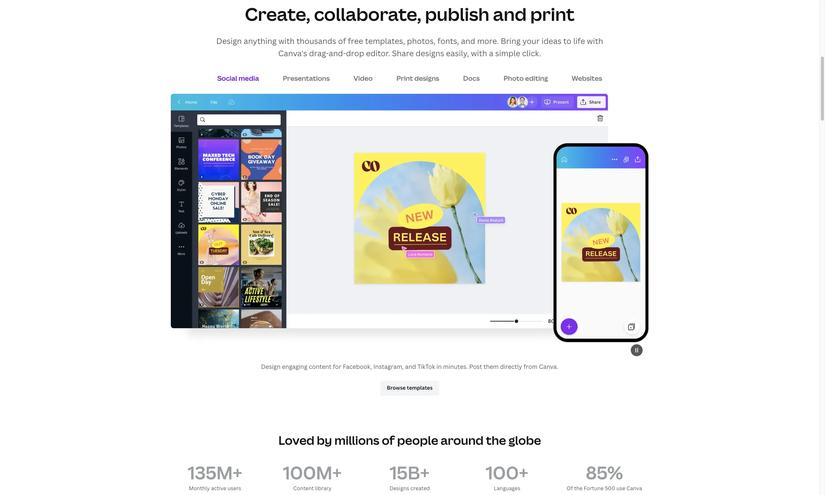 Task type: vqa. For each thing, say whether or not it's contained in the screenshot.
in
yes



Task type: describe. For each thing, give the bounding box(es) containing it.
facebook,
[[343, 363, 372, 371]]

presentations button
[[279, 71, 335, 86]]

and inside design anything with thousands of free templates, photos, fonts, and more. bring your ideas to life with canva's drag-and-drop editor. share designs easily, with a simple click.
[[461, 36, 476, 46]]

use
[[617, 485, 626, 492]]

photo
[[504, 74, 524, 83]]

1 horizontal spatial with
[[471, 48, 488, 59]]

your
[[523, 36, 540, 46]]

created
[[411, 485, 430, 492]]

globe
[[509, 432, 542, 448]]

0 vertical spatial the
[[486, 432, 507, 448]]

anything
[[244, 36, 277, 46]]

fonts,
[[438, 36, 460, 46]]

by
[[317, 432, 332, 448]]

instagram,
[[374, 363, 404, 371]]

engaging
[[282, 363, 308, 371]]

photo editing
[[504, 74, 548, 83]]

docs button
[[459, 71, 485, 86]]

people
[[398, 432, 439, 448]]

simple
[[496, 48, 521, 59]]

monthly
[[189, 485, 210, 492]]

print
[[531, 2, 575, 26]]

85%
[[586, 461, 624, 485]]

print designs button
[[392, 71, 444, 86]]

presentations
[[283, 74, 330, 83]]

drag-
[[309, 48, 329, 59]]

social
[[218, 74, 238, 83]]

collaborate,
[[314, 2, 422, 26]]

content
[[294, 485, 314, 492]]

library
[[315, 485, 332, 492]]

designs
[[390, 485, 410, 492]]

design anything with thousands of free templates, photos, fonts, and more. bring your ideas to life with canva's drag-and-drop editor. share designs easily, with a simple click.
[[217, 36, 604, 59]]

create, collaborate, publish and print
[[245, 2, 575, 26]]

canva's
[[279, 48, 307, 59]]

for
[[333, 363, 342, 371]]

websites
[[572, 74, 603, 83]]

thousands
[[297, 36, 337, 46]]

design for design engaging content for facebook, instagram, and tiktok in minutes. post them directly from canva.
[[261, 363, 281, 371]]

bring
[[501, 36, 521, 46]]

fortune
[[584, 485, 604, 492]]

135m+
[[188, 461, 242, 485]]

ideas
[[542, 36, 562, 46]]

to
[[564, 36, 572, 46]]

more.
[[478, 36, 499, 46]]

print designs
[[397, 74, 440, 83]]

media
[[239, 74, 259, 83]]

of
[[567, 485, 573, 492]]

100m+
[[283, 461, 342, 485]]



Task type: locate. For each thing, give the bounding box(es) containing it.
and up bring
[[494, 2, 527, 26]]

with left a
[[471, 48, 488, 59]]

canva
[[627, 485, 643, 492]]

0 horizontal spatial with
[[279, 36, 295, 46]]

1 vertical spatial and
[[461, 36, 476, 46]]

a
[[489, 48, 494, 59]]

users
[[228, 485, 241, 492]]

templates,
[[365, 36, 405, 46]]

millions of
[[335, 432, 395, 448]]

directly
[[501, 363, 523, 371]]

tab list containing social media
[[171, 70, 649, 88]]

0 vertical spatial designs
[[416, 48, 445, 59]]

click.
[[523, 48, 542, 59]]

create,
[[245, 2, 311, 26]]

100m+ content library
[[283, 461, 342, 492]]

0 vertical spatial and
[[494, 2, 527, 26]]

minutes.
[[444, 363, 468, 371]]

500
[[605, 485, 616, 492]]

design engaging content for facebook, instagram, and tiktok in minutes. post them directly from canva.
[[261, 363, 559, 371]]

and left tiktok
[[406, 363, 416, 371]]

the
[[486, 432, 507, 448], [575, 485, 583, 492]]

100+
[[486, 461, 529, 485]]

designs right print
[[415, 74, 440, 83]]

2 vertical spatial and
[[406, 363, 416, 371]]

15b+
[[390, 461, 430, 485]]

tab list
[[171, 70, 649, 88]]

tiktok
[[418, 363, 435, 371]]

canva.
[[539, 363, 559, 371]]

1 vertical spatial designs
[[415, 74, 440, 83]]

docs
[[464, 74, 480, 83]]

design left anything
[[217, 36, 242, 46]]

design for design anything with thousands of free templates, photos, fonts, and more. bring your ideas to life with canva's drag-and-drop editor. share designs easily, with a simple click.
[[217, 36, 242, 46]]

share
[[392, 48, 414, 59]]

drop
[[346, 48, 365, 59]]

1 horizontal spatial and
[[461, 36, 476, 46]]

easily,
[[446, 48, 470, 59]]

life
[[574, 36, 586, 46]]

loved
[[279, 432, 315, 448]]

of
[[338, 36, 346, 46]]

2 horizontal spatial with
[[587, 36, 604, 46]]

the left the globe
[[486, 432, 507, 448]]

0 horizontal spatial and
[[406, 363, 416, 371]]

with up canva's
[[279, 36, 295, 46]]

designs inside design anything with thousands of free templates, photos, fonts, and more. bring your ideas to life with canva's drag-and-drop editor. share designs easily, with a simple click.
[[416, 48, 445, 59]]

1 horizontal spatial design
[[261, 363, 281, 371]]

around
[[441, 432, 484, 448]]

and
[[494, 2, 527, 26], [461, 36, 476, 46], [406, 363, 416, 371]]

designs inside print designs button
[[415, 74, 440, 83]]

0 horizontal spatial the
[[486, 432, 507, 448]]

post
[[470, 363, 483, 371]]

print
[[397, 74, 413, 83]]

free
[[348, 36, 364, 46]]

websites button
[[568, 71, 607, 86]]

85% of the fortune 500 use canva
[[567, 461, 643, 492]]

designs down "photos," at the top
[[416, 48, 445, 59]]

design left engaging at the bottom
[[261, 363, 281, 371]]

active
[[211, 485, 227, 492]]

photo editing button
[[500, 71, 553, 86]]

from
[[524, 363, 538, 371]]

video button
[[349, 71, 378, 86]]

the inside 85% of the fortune 500 use canva
[[575, 485, 583, 492]]

designs
[[416, 48, 445, 59], [415, 74, 440, 83]]

135m+ monthly active users
[[188, 461, 242, 492]]

and-
[[329, 48, 346, 59]]

design
[[217, 36, 242, 46], [261, 363, 281, 371]]

editing
[[526, 74, 548, 83]]

design inside design anything with thousands of free templates, photos, fonts, and more. bring your ideas to life with canva's drag-and-drop editor. share designs easily, with a simple click.
[[217, 36, 242, 46]]

publish
[[425, 2, 490, 26]]

languages
[[494, 485, 521, 492]]

15b+ designs created
[[390, 461, 430, 492]]

them
[[484, 363, 499, 371]]

video
[[354, 74, 373, 83]]

and up easily,
[[461, 36, 476, 46]]

0 horizontal spatial design
[[217, 36, 242, 46]]

0 vertical spatial design
[[217, 36, 242, 46]]

with right life
[[587, 36, 604, 46]]

1 horizontal spatial the
[[575, 485, 583, 492]]

content
[[309, 363, 332, 371]]

100+ languages
[[486, 461, 529, 492]]

photos,
[[407, 36, 436, 46]]

social media
[[218, 74, 259, 83]]

2 horizontal spatial and
[[494, 2, 527, 26]]

social media button
[[213, 71, 264, 86]]

the right of
[[575, 485, 583, 492]]

loved by millions of people around the globe
[[279, 432, 542, 448]]

editor.
[[366, 48, 391, 59]]

with
[[279, 36, 295, 46], [587, 36, 604, 46], [471, 48, 488, 59]]

1 vertical spatial design
[[261, 363, 281, 371]]

1 vertical spatial the
[[575, 485, 583, 492]]

in
[[437, 363, 442, 371]]



